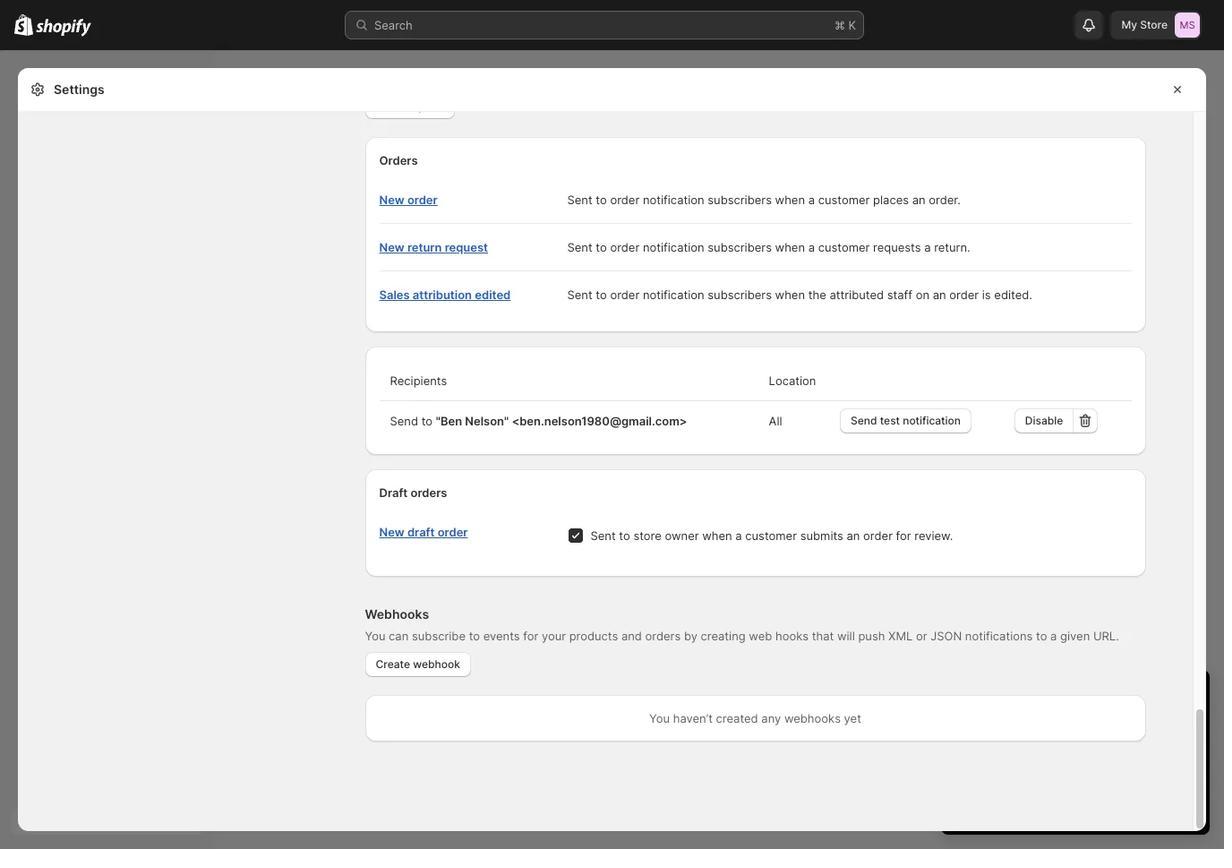 Task type: locate. For each thing, give the bounding box(es) containing it.
sent to order notification subscribers when a customer requests a return.
[[568, 240, 971, 254]]

store
[[1141, 18, 1168, 31]]

notification for sent to order notification subscribers when a customer places an order.
[[643, 193, 705, 207]]

0 horizontal spatial you
[[365, 629, 386, 643]]

customer
[[819, 193, 870, 207], [819, 240, 870, 254], [746, 529, 798, 543]]

when for requests
[[776, 240, 806, 254]]

notification
[[643, 193, 705, 207], [643, 240, 705, 254], [643, 288, 705, 302], [903, 414, 961, 427]]

add recipient
[[376, 99, 445, 113]]

my store image
[[1176, 13, 1201, 38]]

customer up the attributed
[[819, 240, 870, 254]]

1 horizontal spatial orders
[[646, 629, 681, 643]]

1 send from the left
[[390, 414, 419, 428]]

customer left submits
[[746, 529, 798, 543]]

a left return.
[[925, 240, 931, 254]]

will
[[838, 629, 856, 643]]

0 vertical spatial you
[[365, 629, 386, 643]]

0 horizontal spatial an
[[847, 529, 861, 543]]

you can subscribe to events for your products and orders by creating web hooks that will push xml or json notifications to a given url.
[[365, 629, 1120, 643]]

2 new from the top
[[379, 240, 405, 254]]

send for send to "ben nelson" <ben.nelson1980@gmail.com>
[[390, 414, 419, 428]]

creating
[[701, 629, 746, 643]]

haven't
[[674, 711, 713, 726]]

sent for sent to order notification subscribers when a customer requests a return.
[[568, 240, 593, 254]]

when up 'sent to order notification subscribers when the attributed staff on an order is edited.'
[[776, 240, 806, 254]]

you haven't created any webhooks yet
[[650, 711, 862, 726]]

2 vertical spatial subscribers
[[708, 288, 772, 302]]

0 vertical spatial subscribers
[[708, 193, 772, 207]]

subscribers for places
[[708, 193, 772, 207]]

3 days left in your trial
[[960, 686, 1148, 708]]

0 horizontal spatial for
[[524, 629, 539, 643]]

staff
[[888, 288, 913, 302]]

0 vertical spatial an
[[913, 193, 926, 207]]

settings dialog
[[18, 0, 1207, 832]]

when left the
[[776, 288, 806, 302]]

2 horizontal spatial an
[[933, 288, 947, 302]]

the
[[809, 288, 827, 302]]

webhook
[[413, 658, 460, 671]]

orders
[[411, 486, 448, 500], [646, 629, 681, 643]]

your inside dropdown button
[[1074, 686, 1111, 708]]

subscribers down sent to order notification subscribers when a customer places an order.
[[708, 240, 772, 254]]

customer for requests
[[819, 240, 870, 254]]

products
[[570, 629, 619, 643]]

0 vertical spatial orders
[[411, 486, 448, 500]]

1 vertical spatial for
[[524, 629, 539, 643]]

new left "draft"
[[379, 525, 405, 539]]

3 new from the top
[[379, 525, 405, 539]]

1 vertical spatial customer
[[819, 240, 870, 254]]

return
[[408, 240, 442, 254]]

recipients
[[390, 374, 447, 388]]

your inside settings dialog
[[542, 629, 566, 643]]

send down recipients
[[390, 414, 419, 428]]

when up sent to order notification subscribers when a customer requests a return.
[[776, 193, 806, 207]]

1 horizontal spatial you
[[650, 711, 670, 726]]

subscribers for staff
[[708, 288, 772, 302]]

⌘ k
[[835, 18, 857, 32]]

0 vertical spatial customer
[[819, 193, 870, 207]]

0 vertical spatial new
[[379, 193, 405, 207]]

new
[[379, 193, 405, 207], [379, 240, 405, 254], [379, 525, 405, 539]]

for left review.
[[897, 529, 912, 543]]

new draft order
[[379, 525, 468, 539]]

that
[[812, 629, 835, 643]]

⌘
[[835, 18, 846, 32]]

a right owner
[[736, 529, 743, 543]]

in
[[1054, 686, 1069, 708]]

subscribers down sent to order notification subscribers when a customer requests a return.
[[708, 288, 772, 302]]

your right in
[[1074, 686, 1111, 708]]

1 horizontal spatial your
[[1074, 686, 1111, 708]]

2 vertical spatial new
[[379, 525, 405, 539]]

sent to order notification subscribers when a customer places an order.
[[568, 193, 961, 207]]

subscribers up sent to order notification subscribers when a customer requests a return.
[[708, 193, 772, 207]]

dialog
[[1214, 68, 1225, 832]]

order
[[408, 193, 438, 207], [611, 193, 640, 207], [611, 240, 640, 254], [611, 288, 640, 302], [950, 288, 980, 302], [438, 525, 468, 539], [864, 529, 893, 543]]

send inside send test notification button
[[851, 414, 878, 427]]

new down orders
[[379, 193, 405, 207]]

for right events
[[524, 629, 539, 643]]

sent to order notification subscribers when the attributed staff on an order is edited.
[[568, 288, 1033, 302]]

owner
[[665, 529, 699, 543]]

1 vertical spatial your
[[1074, 686, 1111, 708]]

0 vertical spatial for
[[897, 529, 912, 543]]

you left haven't
[[650, 711, 670, 726]]

1 new from the top
[[379, 193, 405, 207]]

sent
[[568, 193, 593, 207], [568, 240, 593, 254], [568, 288, 593, 302], [591, 529, 616, 543]]

2 subscribers from the top
[[708, 240, 772, 254]]

1 vertical spatial new
[[379, 240, 405, 254]]

subscribers
[[708, 193, 772, 207], [708, 240, 772, 254], [708, 288, 772, 302]]

new for new return request
[[379, 240, 405, 254]]

1 vertical spatial you
[[650, 711, 670, 726]]

0 horizontal spatial your
[[542, 629, 566, 643]]

your left products
[[542, 629, 566, 643]]

you
[[365, 629, 386, 643], [650, 711, 670, 726]]

disable button
[[1015, 409, 1075, 434]]

shopify image
[[14, 14, 33, 36]]

to for sent to order notification subscribers when a customer requests a return.
[[596, 240, 607, 254]]

add recipient button
[[365, 94, 455, 119]]

attributed
[[830, 288, 885, 302]]

store
[[634, 529, 662, 543]]

send test notification
[[851, 414, 961, 427]]

customer left places
[[819, 193, 870, 207]]

0 horizontal spatial send
[[390, 414, 419, 428]]

1 subscribers from the top
[[708, 193, 772, 207]]

0 vertical spatial your
[[542, 629, 566, 643]]

send for send test notification
[[851, 414, 878, 427]]

new return request link
[[379, 240, 488, 254]]

new left return
[[379, 240, 405, 254]]

for
[[897, 529, 912, 543], [524, 629, 539, 643]]

return.
[[935, 240, 971, 254]]

3 subscribers from the top
[[708, 288, 772, 302]]

you for you can subscribe to events for your products and orders by creating web hooks that will push xml or json notifications to a given url.
[[365, 629, 386, 643]]

send left test
[[851, 414, 878, 427]]

1 vertical spatial orders
[[646, 629, 681, 643]]

to
[[596, 193, 607, 207], [596, 240, 607, 254], [596, 288, 607, 302], [422, 414, 433, 428], [619, 529, 631, 543], [469, 629, 480, 643], [1037, 629, 1048, 643]]

2 send from the left
[[851, 414, 878, 427]]

xml
[[889, 629, 913, 643]]

create webhook button
[[365, 652, 471, 677]]

you left can
[[365, 629, 386, 643]]

push
[[859, 629, 886, 643]]

1 vertical spatial an
[[933, 288, 947, 302]]

orders left by on the right bottom
[[646, 629, 681, 643]]

orders right "draft"
[[411, 486, 448, 500]]

1 horizontal spatial send
[[851, 414, 878, 427]]

send
[[390, 414, 419, 428], [851, 414, 878, 427]]

an
[[913, 193, 926, 207], [933, 288, 947, 302], [847, 529, 861, 543]]

notification for sent to order notification subscribers when the attributed staff on an order is edited.
[[643, 288, 705, 302]]

new for new order
[[379, 193, 405, 207]]

orders
[[379, 153, 418, 168]]

a
[[809, 193, 815, 207], [809, 240, 815, 254], [925, 240, 931, 254], [736, 529, 743, 543], [1051, 629, 1058, 643]]

customer for places
[[819, 193, 870, 207]]

disable
[[1026, 414, 1064, 427]]

1 vertical spatial subscribers
[[708, 240, 772, 254]]

your
[[542, 629, 566, 643], [1074, 686, 1111, 708]]

location
[[769, 374, 817, 388]]

an right submits
[[847, 529, 861, 543]]

attribution
[[413, 288, 472, 302]]

an right on
[[933, 288, 947, 302]]

<ben.nelson1980@gmail.com>
[[512, 414, 688, 428]]

webhooks
[[785, 711, 841, 726]]

shopify image
[[36, 19, 92, 36]]

yet
[[845, 711, 862, 726]]

review.
[[915, 529, 954, 543]]

draft orders
[[379, 486, 448, 500]]

0 horizontal spatial orders
[[411, 486, 448, 500]]

an left the order.
[[913, 193, 926, 207]]



Task type: describe. For each thing, give the bounding box(es) containing it.
a up the
[[809, 240, 815, 254]]

notification inside button
[[903, 414, 961, 427]]

notifications
[[966, 629, 1033, 643]]

sales attribution edited
[[379, 288, 511, 302]]

request
[[445, 240, 488, 254]]

subscribe
[[412, 629, 466, 643]]

new return request
[[379, 240, 488, 254]]

given
[[1061, 629, 1091, 643]]

create
[[376, 658, 410, 671]]

send to "ben nelson" <ben.nelson1980@gmail.com>
[[390, 414, 688, 428]]

sent for sent to order notification subscribers when a customer places an order.
[[568, 193, 593, 207]]

"ben
[[436, 414, 462, 428]]

send test notification button
[[841, 409, 972, 434]]

submits
[[801, 529, 844, 543]]

edited
[[475, 288, 511, 302]]

days
[[976, 686, 1016, 708]]

2 vertical spatial an
[[847, 529, 861, 543]]

web
[[749, 629, 773, 643]]

sent for sent to order notification subscribers when the attributed staff on an order is edited.
[[568, 288, 593, 302]]

1 horizontal spatial an
[[913, 193, 926, 207]]

sent to store owner when a customer submits an order for review.
[[591, 529, 954, 543]]

requests
[[874, 240, 922, 254]]

3 days left in your trial button
[[942, 670, 1211, 708]]

new draft order link
[[379, 525, 468, 539]]

my
[[1122, 18, 1138, 31]]

new for new draft order
[[379, 525, 405, 539]]

by
[[684, 629, 698, 643]]

hooks
[[776, 629, 809, 643]]

a left given
[[1051, 629, 1058, 643]]

search
[[375, 18, 413, 32]]

nelson"
[[465, 414, 509, 428]]

recipient
[[400, 99, 445, 113]]

when right owner
[[703, 529, 733, 543]]

any
[[762, 711, 782, 726]]

is
[[983, 288, 992, 302]]

created
[[716, 711, 759, 726]]

test
[[881, 414, 901, 427]]

to for send to "ben nelson" <ben.nelson1980@gmail.com>
[[422, 414, 433, 428]]

on
[[916, 288, 930, 302]]

settings
[[54, 82, 105, 97]]

add
[[376, 99, 397, 113]]

a up sent to order notification subscribers when a customer requests a return.
[[809, 193, 815, 207]]

url.
[[1094, 629, 1120, 643]]

notification for sent to order notification subscribers when a customer requests a return.
[[643, 240, 705, 254]]

and
[[622, 629, 642, 643]]

new order link
[[379, 193, 438, 207]]

edited.
[[995, 288, 1033, 302]]

subscribers for requests
[[708, 240, 772, 254]]

when for staff
[[776, 288, 806, 302]]

or
[[917, 629, 928, 643]]

create webhook
[[376, 658, 460, 671]]

events
[[484, 629, 520, 643]]

draft
[[379, 486, 408, 500]]

places
[[874, 193, 910, 207]]

sales
[[379, 288, 410, 302]]

new order
[[379, 193, 438, 207]]

k
[[849, 18, 857, 32]]

you for you haven't created any webhooks yet
[[650, 711, 670, 726]]

webhooks
[[365, 607, 429, 622]]

1 horizontal spatial for
[[897, 529, 912, 543]]

left
[[1021, 686, 1049, 708]]

order.
[[929, 193, 961, 207]]

sales attribution edited link
[[379, 288, 511, 302]]

to for sent to store owner when a customer submits an order for review.
[[619, 529, 631, 543]]

to for sent to order notification subscribers when a customer places an order.
[[596, 193, 607, 207]]

2 vertical spatial customer
[[746, 529, 798, 543]]

draft
[[408, 525, 435, 539]]

all
[[769, 414, 783, 428]]

my store
[[1122, 18, 1168, 31]]

trial
[[1116, 686, 1148, 708]]

sent for sent to store owner when a customer submits an order for review.
[[591, 529, 616, 543]]

when for places
[[776, 193, 806, 207]]

can
[[389, 629, 409, 643]]

json
[[931, 629, 963, 643]]

to for sent to order notification subscribers when the attributed staff on an order is edited.
[[596, 288, 607, 302]]

3
[[960, 686, 971, 708]]



Task type: vqa. For each thing, say whether or not it's contained in the screenshot.
the Changes
no



